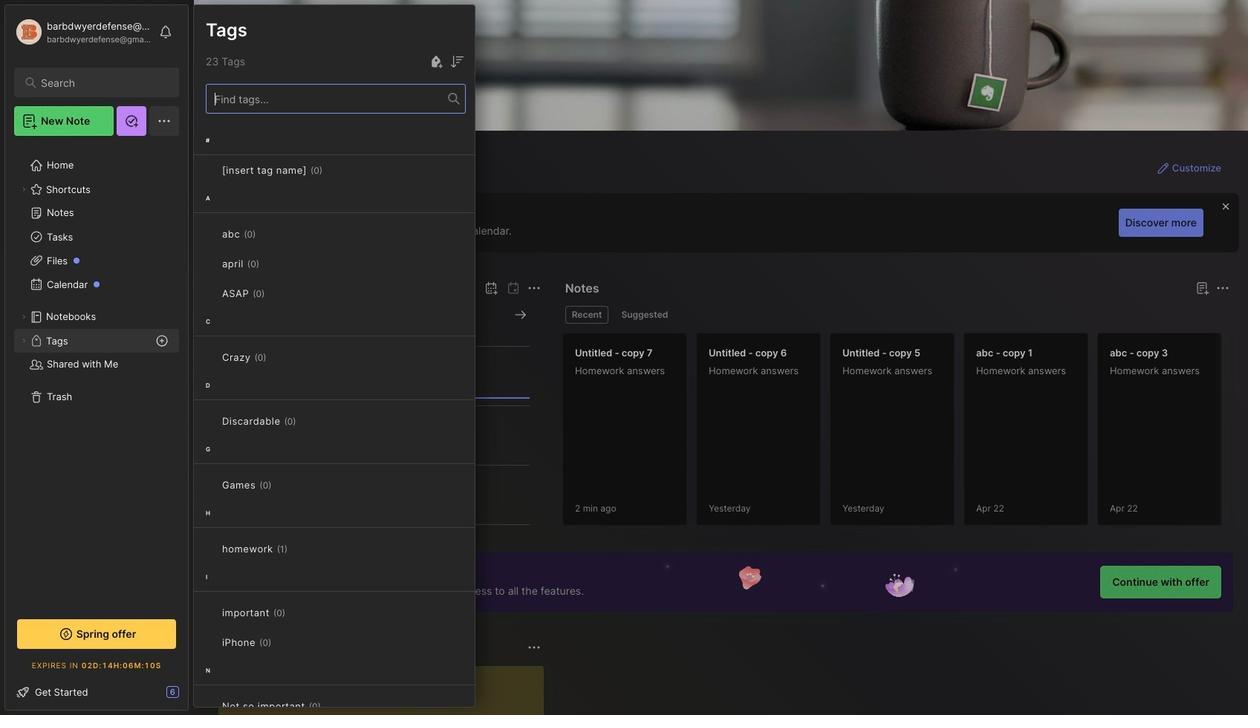 Task type: describe. For each thing, give the bounding box(es) containing it.
expand tags image
[[19, 337, 28, 346]]

Start writing… text field
[[230, 667, 543, 716]]

Help and Learning task checklist field
[[5, 681, 188, 704]]

Find tags… text field
[[207, 89, 448, 109]]

tree inside main "element"
[[5, 145, 188, 603]]

Account field
[[14, 17, 152, 47]]

main element
[[0, 0, 193, 716]]

2 tab from the left
[[615, 306, 675, 324]]



Task type: vqa. For each thing, say whether or not it's contained in the screenshot.
bottom 'Notes'
no



Task type: locate. For each thing, give the bounding box(es) containing it.
Tag actions field
[[323, 163, 346, 178], [259, 256, 283, 271], [265, 286, 289, 301], [272, 478, 295, 493], [288, 542, 311, 557], [271, 635, 295, 650], [321, 699, 345, 714]]

tag actions image
[[323, 164, 346, 176], [259, 258, 283, 270], [272, 479, 295, 491], [271, 637, 295, 649], [321, 701, 345, 713]]

tab list
[[565, 306, 1228, 324]]

0 horizontal spatial tab
[[565, 306, 609, 324]]

tree
[[5, 145, 188, 603]]

Search text field
[[41, 76, 166, 90]]

1 horizontal spatial row group
[[562, 333, 1248, 535]]

expand notebooks image
[[19, 313, 28, 322]]

row group
[[194, 126, 475, 716], [562, 333, 1248, 535]]

tab
[[565, 306, 609, 324], [615, 306, 675, 324]]

None search field
[[41, 74, 166, 91]]

sort options image
[[448, 53, 466, 71]]

1 vertical spatial tag actions image
[[288, 543, 311, 555]]

tag actions image
[[265, 288, 289, 299], [288, 543, 311, 555]]

none search field inside main "element"
[[41, 74, 166, 91]]

1 tab from the left
[[565, 306, 609, 324]]

0 vertical spatial tag actions image
[[265, 288, 289, 299]]

create new tag image
[[427, 53, 445, 71]]

new evernote calendar event image
[[482, 279, 500, 297]]

click to collapse image
[[188, 688, 199, 706]]

0 horizontal spatial row group
[[194, 126, 475, 716]]

Sort field
[[448, 53, 466, 71]]

1 horizontal spatial tab
[[615, 306, 675, 324]]



